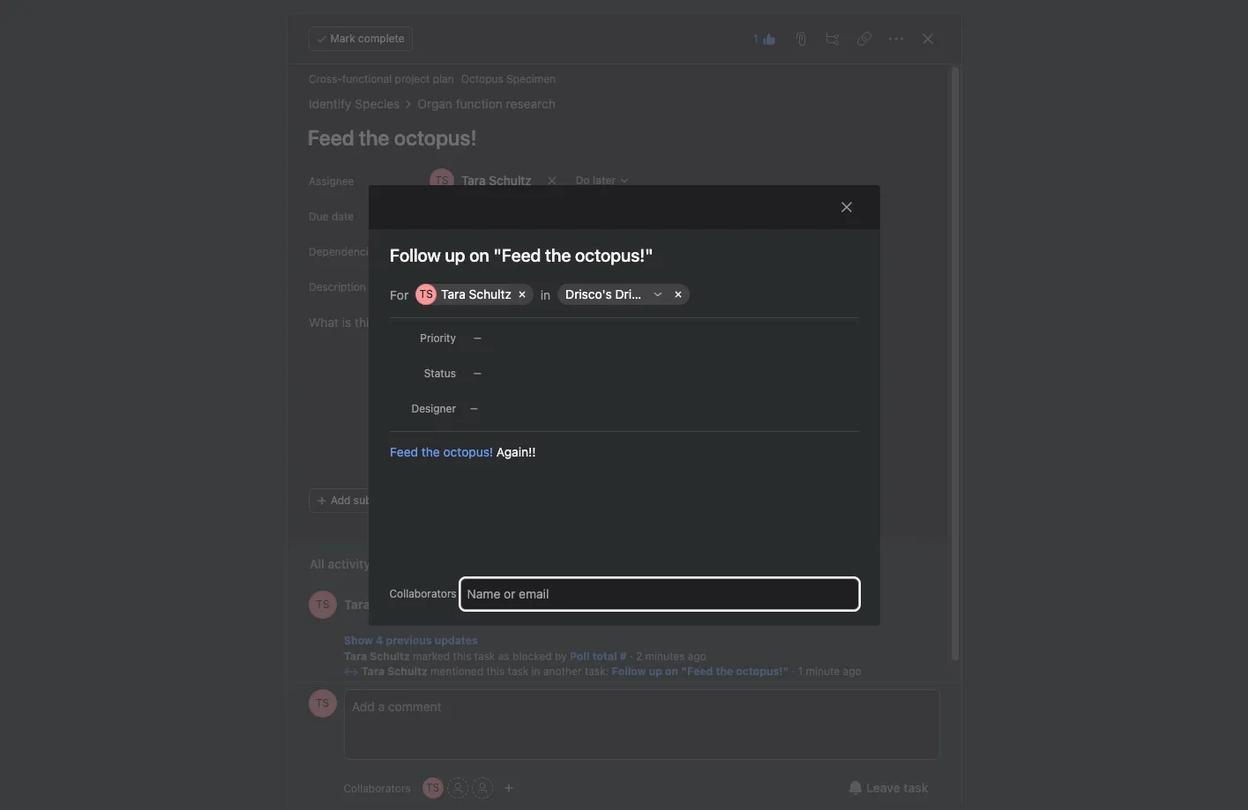 Task type: locate. For each thing, give the bounding box(es) containing it.
2 vertical spatial — button
[[463, 392, 569, 424]]

ts
[[419, 287, 433, 300], [316, 598, 329, 611], [316, 697, 329, 710], [426, 782, 440, 795]]

2
[[636, 650, 642, 663]]

ago up "feed
[[687, 650, 706, 663]]

poll total #
[[545, 244, 598, 258]]

due
[[308, 210, 328, 223]]

1 left 'add subtask' image
[[753, 32, 758, 45]]

2 horizontal spatial ago
[[843, 665, 861, 678]]

drisco's
[[565, 286, 612, 301]]

0 vertical spatial —
[[473, 332, 481, 343]]

tara schultz link
[[344, 597, 419, 612], [344, 650, 410, 663], [361, 665, 427, 679]]

feed the octopus! again!!
[[389, 444, 535, 459]]

1 horizontal spatial the
[[715, 665, 733, 678]]

task
[[495, 597, 520, 612], [474, 650, 495, 663], [507, 665, 528, 678], [904, 781, 928, 796]]

functional
[[342, 72, 391, 86]]

2 vertical spatial ago
[[843, 665, 861, 678]]

feed
[[389, 444, 418, 459]]

0 horizontal spatial the
[[421, 444, 439, 459]]

— for priority
[[473, 332, 481, 343]]

total left oct
[[566, 244, 588, 258]]

— button right status
[[463, 357, 569, 389]]

add
[[330, 494, 350, 507]]

previous
[[385, 634, 431, 648]]

main content containing identify species
[[287, 64, 948, 701]]

— button down the tara schultz
[[463, 322, 569, 353]]

1 horizontal spatial minutes
[[645, 650, 684, 663]]

task right leave
[[904, 781, 928, 796]]

#
[[591, 244, 598, 258], [619, 650, 626, 663]]

show 4 previous updates button
[[287, 626, 948, 649]]

2 — button from the top
[[463, 357, 569, 389]]

0 vertical spatial minutes
[[540, 599, 579, 612]]

1 vertical spatial #
[[619, 650, 626, 663]]

31
[[655, 244, 666, 258]]

# inside "show 4 previous updates tara schultz marked this task as blocked by poll total # · 2 minutes ago"
[[619, 650, 626, 663]]

schultz for tara schultz created this task · 4 minutes ago
[[373, 597, 419, 612]]

minutes
[[540, 599, 579, 612], [645, 650, 684, 663]]

research
[[506, 96, 555, 111]]

due date
[[308, 210, 353, 223]]

1 vertical spatial collaborators
[[344, 782, 411, 795]]

minutes up 'on'
[[645, 650, 684, 663]]

0 vertical spatial — button
[[463, 322, 569, 353]]

0 vertical spatial poll
[[545, 244, 563, 258]]

3 — button from the top
[[463, 392, 569, 424]]

task left as
[[474, 650, 495, 663]]

ago
[[582, 599, 601, 612], [687, 650, 706, 663], [843, 665, 861, 678]]

cross-functional project plan octopus specimen
[[308, 72, 555, 86]]

1 vertical spatial this
[[453, 650, 471, 663]]

1 vertical spatial poll
[[570, 650, 589, 663]]

project
[[394, 72, 430, 86]]

this for created
[[470, 597, 492, 612]]

this right created
[[470, 597, 492, 612]]

identify species
[[308, 96, 399, 111]]

description
[[308, 281, 366, 294]]

# left oct
[[591, 244, 598, 258]]

this
[[470, 597, 492, 612], [453, 650, 471, 663], [486, 665, 504, 678]]

tara schultz link down show at the bottom left of page
[[344, 650, 410, 663]]

0 vertical spatial ts button
[[308, 591, 337, 619]]

the right feed
[[421, 444, 439, 459]]

leave task button
[[837, 773, 940, 805]]

1 vertical spatial ·
[[629, 650, 633, 663]]

collapse task pane image
[[921, 32, 935, 46]]

organ function research link
[[417, 94, 555, 114]]

4
[[530, 599, 537, 612], [375, 634, 383, 648]]

0 vertical spatial 4
[[530, 599, 537, 612]]

add or remove collaborators image
[[503, 783, 514, 794]]

drinks
[[615, 286, 651, 301]]

1 horizontal spatial poll
[[570, 650, 589, 663]]

mentioned
[[430, 665, 483, 678]]

1 vertical spatial minutes
[[645, 650, 684, 663]]

mark complete
[[330, 32, 405, 45]]

collaborators
[[389, 588, 457, 601], [344, 782, 411, 795]]

the right "feed
[[715, 665, 733, 678]]

1 vertical spatial ts button
[[308, 690, 337, 718]]

this for mentioned
[[486, 665, 504, 678]]

feed the octopus! link
[[389, 444, 493, 459]]

2 horizontal spatial ·
[[792, 665, 795, 678]]

0 horizontal spatial 1
[[753, 32, 758, 45]]

priority
[[420, 331, 456, 344]]

follow up on "feed the octopus!" link
[[611, 665, 789, 678]]

0 horizontal spatial total
[[566, 244, 588, 258]]

1 vertical spatial 1
[[798, 665, 803, 678]]

total
[[566, 244, 588, 258], [592, 650, 617, 663]]

0 horizontal spatial minutes
[[540, 599, 579, 612]]

· left 2
[[629, 650, 633, 663]]

this up mentioned
[[453, 650, 471, 663]]

Task Name text field
[[296, 117, 927, 158]]

— right status
[[473, 367, 481, 378]]

— button up again!!
[[463, 392, 569, 424]]

again!!
[[496, 444, 535, 459]]

1 vertical spatial total
[[592, 650, 617, 663]]

— for designer
[[470, 403, 478, 413]]

1 inside button
[[753, 32, 758, 45]]

ago up show 4 previous updates button
[[582, 599, 601, 612]]

1 horizontal spatial 4
[[530, 599, 537, 612]]

tara for tara schultz
[[441, 286, 465, 301]]

ago inside tara schultz created this task · 4 minutes ago
[[582, 599, 601, 612]]

main content
[[287, 64, 948, 701]]

1 horizontal spatial total
[[592, 650, 617, 663]]

0 vertical spatial #
[[591, 244, 598, 258]]

assignee
[[308, 175, 354, 188]]

0 vertical spatial ago
[[582, 599, 601, 612]]

designer
[[411, 402, 456, 415]]

complete
[[358, 32, 405, 45]]

1 vertical spatial ago
[[687, 650, 706, 663]]

1 horizontal spatial #
[[619, 650, 626, 663]]

task inside "show 4 previous updates tara schultz marked this task as blocked by poll total # · 2 minutes ago"
[[474, 650, 495, 663]]

4 right show at the bottom left of page
[[375, 634, 383, 648]]

— right designer
[[470, 403, 478, 413]]

— button for designer
[[463, 392, 569, 424]]

0 vertical spatial this
[[470, 597, 492, 612]]

poll total # link
[[570, 650, 626, 663]]

show 4 previous updates tara schultz marked this task as blocked by poll total # · 2 minutes ago
[[344, 634, 706, 663]]

—
[[473, 332, 481, 343], [473, 367, 481, 378], [470, 403, 478, 413]]

schultz
[[468, 286, 511, 301], [373, 597, 419, 612], [369, 650, 410, 663], [387, 665, 427, 678]]

in left drisco's
[[540, 287, 550, 302]]

tara for tara schultz mentioned this task in another task: follow up on "feed the octopus!"
[[361, 665, 384, 678]]

0 horizontal spatial ago
[[582, 599, 601, 612]]

· left minute
[[792, 665, 795, 678]]

# left 2
[[619, 650, 626, 663]]

2 vertical spatial this
[[486, 665, 504, 678]]

4 up "show 4 previous updates tara schultz marked this task as blocked by poll total # · 2 minutes ago"
[[530, 599, 537, 612]]

1 vertical spatial in
[[531, 665, 540, 678]]

total inside "show 4 previous updates tara schultz marked this task as blocked by poll total # · 2 minutes ago"
[[592, 650, 617, 663]]

· up "show 4 previous updates tara schultz marked this task as blocked by poll total # · 2 minutes ago"
[[523, 597, 527, 612]]

— for status
[[473, 367, 481, 378]]

0 vertical spatial tara schultz link
[[344, 597, 419, 612]]

4 inside "show 4 previous updates tara schultz marked this task as blocked by poll total # · 2 minutes ago"
[[375, 634, 383, 648]]

0 horizontal spatial 4
[[375, 634, 383, 648]]

tara
[[441, 286, 465, 301], [344, 597, 370, 612], [344, 650, 367, 663], [361, 665, 384, 678]]

1 horizontal spatial 1
[[798, 665, 803, 678]]

minute
[[806, 665, 840, 678]]

marked
[[412, 650, 450, 663]]

close this dialog image
[[839, 200, 853, 214]]

0 vertical spatial 1
[[753, 32, 758, 45]]

1 vertical spatial —
[[473, 367, 481, 378]]

1 vertical spatial the
[[715, 665, 733, 678]]

0 horizontal spatial #
[[591, 244, 598, 258]]

1 vertical spatial — button
[[463, 357, 569, 389]]

poll
[[545, 244, 563, 258], [570, 650, 589, 663]]

poll up tara schultz mentioned this task in another task: follow up on "feed the octopus!"
[[570, 650, 589, 663]]

1 horizontal spatial ago
[[687, 650, 706, 663]]

tara schultz link up show at the bottom left of page
[[344, 597, 419, 612]]

ts button
[[308, 591, 337, 619], [308, 690, 337, 718], [422, 778, 443, 799]]

1 button
[[748, 26, 781, 51]]

the
[[421, 444, 439, 459], [715, 665, 733, 678]]

0 horizontal spatial ·
[[523, 597, 527, 612]]

total up 'task:'
[[592, 650, 617, 663]]

· inside "show 4 previous updates tara schultz marked this task as blocked by poll total # · 2 minutes ago"
[[629, 650, 633, 663]]

2 vertical spatial ·
[[792, 665, 795, 678]]

1 left minute
[[798, 665, 803, 678]]

0 vertical spatial in
[[540, 287, 550, 302]]

2 vertical spatial —
[[470, 403, 478, 413]]

task:
[[584, 665, 608, 678]]

remove assignee image
[[546, 176, 557, 186]]

identify species link
[[308, 94, 399, 114]]

1 — button from the top
[[463, 322, 569, 353]]

ago right minute
[[843, 665, 861, 678]]

1
[[753, 32, 758, 45], [798, 665, 803, 678]]

·
[[523, 597, 527, 612], [629, 650, 633, 663], [792, 665, 795, 678]]

poll left oct
[[545, 244, 563, 258]]

0 horizontal spatial poll
[[545, 244, 563, 258]]

1 vertical spatial 4
[[375, 634, 383, 648]]

tara schultz mentioned this task in another task: follow up on "feed the octopus!"
[[361, 665, 789, 678]]

1 horizontal spatial ·
[[629, 650, 633, 663]]

in
[[540, 287, 550, 302], [531, 665, 540, 678]]

— button
[[463, 322, 569, 353], [463, 357, 569, 389], [463, 392, 569, 424]]

1 vertical spatial tara schultz link
[[344, 650, 410, 663]]

this down as
[[486, 665, 504, 678]]

tara schultz link down previous
[[361, 665, 427, 679]]

in down blocked at the bottom of the page
[[531, 665, 540, 678]]

tara inside "show 4 previous updates tara schultz marked this task as blocked by poll total # · 2 minutes ago"
[[344, 650, 367, 663]]

add subtask button
[[308, 489, 400, 513]]

— right the priority
[[473, 332, 481, 343]]

minutes up by
[[540, 599, 579, 612]]

feed the octopus! dialog
[[287, 14, 961, 811]]



Task type: describe. For each thing, give the bounding box(es) containing it.
leave task
[[866, 781, 928, 796]]

Task name text field
[[368, 243, 880, 268]]

blocked
[[512, 650, 552, 663]]

specimen
[[506, 72, 555, 86]]

2 vertical spatial tara schultz link
[[361, 665, 427, 679]]

plan
[[432, 72, 454, 86]]

subtask
[[353, 494, 392, 507]]

this inside "show 4 previous updates tara schultz marked this task as blocked by poll total # · 2 minutes ago"
[[453, 650, 471, 663]]

minutes inside "show 4 previous updates tara schultz marked this task as blocked by poll total # · 2 minutes ago"
[[645, 650, 684, 663]]

schultz for tara schultz
[[468, 286, 511, 301]]

octopus
[[461, 72, 503, 86]]

oct
[[608, 244, 626, 258]]

schultz for tara schultz mentioned this task in another task: follow up on "feed the octopus!"
[[387, 665, 427, 678]]

another
[[543, 665, 581, 678]]

add subtask
[[330, 494, 392, 507]]

copy task link image
[[857, 32, 871, 46]]

mark complete button
[[308, 26, 413, 51]]

— button for priority
[[463, 322, 569, 353]]

cross-
[[308, 72, 342, 86]]

tara for tara schultz created this task · 4 minutes ago
[[344, 597, 370, 612]]

cross-functional project plan link
[[308, 72, 454, 86]]

organ function research
[[417, 96, 555, 111]]

schultz inside "show 4 previous updates tara schultz marked this task as blocked by poll total # · 2 minutes ago"
[[369, 650, 410, 663]]

collaborators inside feed the octopus! dialog
[[344, 782, 411, 795]]

task down blocked at the bottom of the page
[[507, 665, 528, 678]]

29
[[629, 244, 642, 258]]

date
[[331, 210, 353, 223]]

follow
[[611, 665, 646, 678]]

on
[[665, 665, 678, 678]]

for
[[389, 287, 408, 302]]

status
[[424, 367, 456, 380]]

"feed
[[681, 665, 713, 678]]

leave
[[866, 781, 900, 796]]

2 vertical spatial ts button
[[422, 778, 443, 799]]

· 1 minute ago
[[789, 665, 861, 678]]

— button for status
[[463, 357, 569, 389]]

section image
[[653, 289, 663, 299]]

minutes inside tara schultz created this task · 4 minutes ago
[[540, 599, 579, 612]]

1 inside main content
[[798, 665, 803, 678]]

created
[[422, 597, 467, 612]]

–
[[645, 244, 652, 258]]

the inside main content
[[715, 665, 733, 678]]

updates
[[434, 634, 477, 648]]

0 vertical spatial collaborators
[[389, 588, 457, 601]]

in inside main content
[[531, 665, 540, 678]]

main content inside feed the octopus! dialog
[[287, 64, 948, 701]]

species
[[354, 96, 399, 111]]

4 inside tara schultz created this task · 4 minutes ago
[[530, 599, 537, 612]]

octopus specimen link
[[461, 72, 555, 86]]

function
[[455, 96, 502, 111]]

dependencies
[[308, 245, 380, 258]]

tara schultz
[[441, 286, 511, 301]]

task inside button
[[904, 781, 928, 796]]

ts inside main content
[[316, 598, 329, 611]]

0 vertical spatial total
[[566, 244, 588, 258]]

oct 29 – 31
[[608, 244, 666, 258]]

mark
[[330, 32, 355, 45]]

Name or email text field
[[467, 584, 562, 605]]

ago inside "show 4 previous updates tara schultz marked this task as blocked by poll total # · 2 minutes ago"
[[687, 650, 706, 663]]

by
[[554, 650, 567, 663]]

as
[[498, 650, 509, 663]]

drisco's drinks
[[565, 286, 651, 301]]

0 vertical spatial the
[[421, 444, 439, 459]]

up
[[649, 665, 662, 678]]

organ
[[417, 96, 452, 111]]

add subtask image
[[825, 32, 839, 46]]

octopus!"
[[736, 665, 789, 678]]

octopus!
[[443, 444, 493, 459]]

0 vertical spatial ·
[[523, 597, 527, 612]]

task up "show 4 previous updates tara schultz marked this task as blocked by poll total # · 2 minutes ago"
[[495, 597, 520, 612]]

show
[[344, 634, 373, 648]]

poll inside "show 4 previous updates tara schultz marked this task as blocked by poll total # · 2 minutes ago"
[[570, 650, 589, 663]]

tara schultz created this task · 4 minutes ago
[[344, 597, 601, 612]]

identify
[[308, 96, 351, 111]]



Task type: vqa. For each thing, say whether or not it's contained in the screenshot.
Octopus at the left
yes



